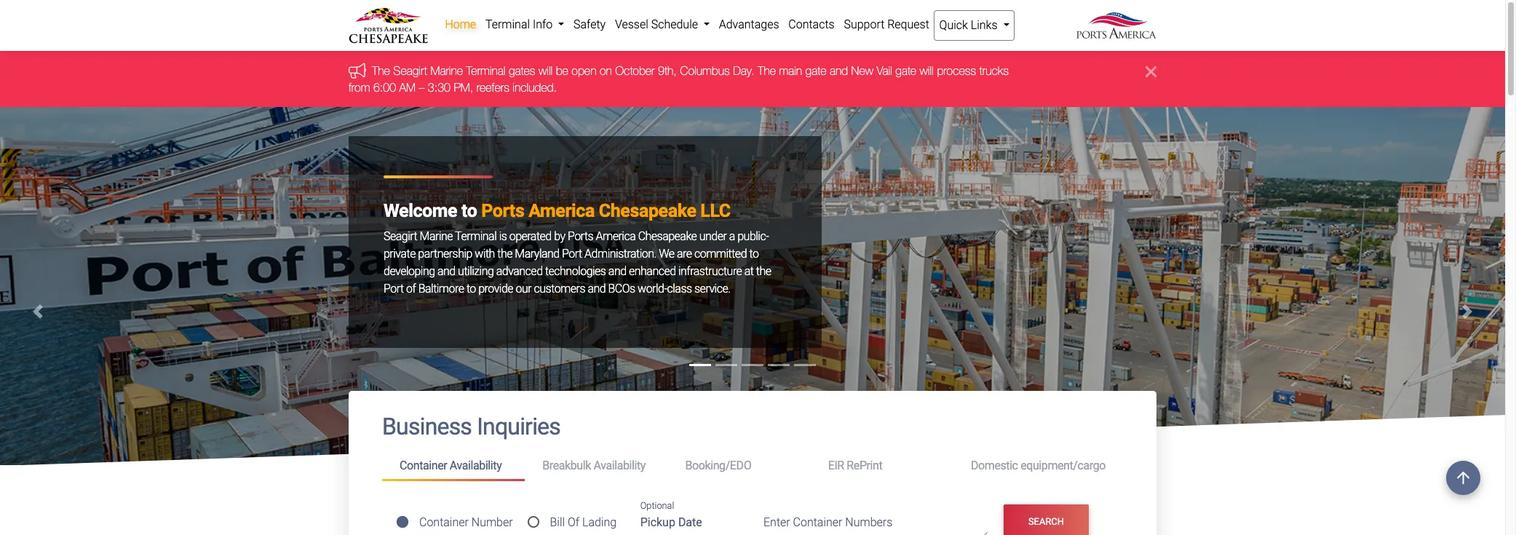 Task type: locate. For each thing, give the bounding box(es) containing it.
maryland
[[515, 247, 560, 261]]

port
[[562, 247, 582, 261], [384, 282, 404, 295]]

2 gate from the left
[[896, 64, 917, 77]]

bullhorn image
[[349, 62, 372, 79]]

with
[[475, 247, 495, 261]]

port up the technologies
[[562, 247, 582, 261]]

pm,
[[454, 81, 473, 94]]

container left number
[[419, 515, 469, 529]]

enhanced
[[629, 264, 676, 278]]

home link
[[441, 10, 481, 39]]

1 will from the left
[[539, 64, 553, 77]]

0 horizontal spatial availability
[[450, 459, 502, 473]]

terminal up 'reefers'
[[466, 64, 506, 77]]

1 horizontal spatial gate
[[896, 64, 917, 77]]

1 vertical spatial the
[[756, 264, 772, 278]]

bill of lading
[[550, 515, 617, 529]]

terminal info
[[486, 17, 556, 31]]

1 horizontal spatial will
[[920, 64, 934, 77]]

the up the '6:00'
[[372, 64, 390, 77]]

0 horizontal spatial gate
[[806, 64, 827, 77]]

marine inside the seagirt marine terminal gates will be open on october 9th, columbus day. the main gate and new vail gate will process trucks from 6:00 am – 3:30 pm, reefers included.
[[431, 64, 463, 77]]

gate right main
[[806, 64, 827, 77]]

1 vertical spatial america
[[596, 229, 636, 243]]

safety
[[574, 17, 606, 31]]

1 horizontal spatial america
[[596, 229, 636, 243]]

domestic equipment/cargo link
[[954, 453, 1124, 479]]

developing
[[384, 264, 435, 278]]

chesapeake inside seagirt marine terminal is operated by ports america chesapeake under a public- private partnership with the maryland port administration.                         we are committed to developing and utilizing advanced technologies and enhanced infrastructure at the port of baltimore to provide                         our customers and bcos world-class service.
[[638, 229, 697, 243]]

ports right by
[[568, 229, 594, 243]]

will left be at the top of page
[[539, 64, 553, 77]]

chesapeake
[[599, 200, 697, 221], [638, 229, 697, 243]]

2 will from the left
[[920, 64, 934, 77]]

ports up is
[[481, 200, 525, 221]]

gate right vail at right top
[[896, 64, 917, 77]]

1 horizontal spatial the
[[756, 264, 772, 278]]

will
[[539, 64, 553, 77], [920, 64, 934, 77]]

2 vertical spatial to
[[467, 282, 476, 295]]

to down utilizing
[[467, 282, 476, 295]]

marine inside seagirt marine terminal is operated by ports america chesapeake under a public- private partnership with the maryland port administration.                         we are committed to developing and utilizing advanced technologies and enhanced infrastructure at the port of baltimore to provide                         our customers and bcos world-class service.
[[420, 229, 453, 243]]

breakbulk availability link
[[525, 453, 668, 479]]

ports america chesapeake image
[[0, 107, 1506, 535]]

1 vertical spatial chesapeake
[[638, 229, 697, 243]]

quick links
[[940, 18, 1001, 32]]

1 vertical spatial terminal
[[466, 64, 506, 77]]

seagirt up private
[[384, 229, 417, 243]]

baltimore
[[418, 282, 464, 295]]

1 vertical spatial port
[[384, 282, 404, 295]]

terminal
[[486, 17, 530, 31], [466, 64, 506, 77], [455, 229, 497, 243]]

0 horizontal spatial will
[[539, 64, 553, 77]]

business
[[382, 413, 472, 441]]

process
[[937, 64, 977, 77]]

Enter Container Numbers text field
[[764, 514, 989, 535]]

availability right breakbulk
[[594, 459, 646, 473]]

lading
[[583, 515, 617, 529]]

to down public-
[[750, 247, 759, 261]]

and left "new"
[[830, 64, 848, 77]]

container inside "link"
[[400, 459, 447, 473]]

america inside seagirt marine terminal is operated by ports america chesapeake under a public- private partnership with the maryland port administration.                         we are committed to developing and utilizing advanced technologies and enhanced infrastructure at the port of baltimore to provide                         our customers and bcos world-class service.
[[596, 229, 636, 243]]

included.
[[513, 81, 557, 94]]

vessel
[[615, 17, 649, 31]]

availability for breakbulk availability
[[594, 459, 646, 473]]

1 horizontal spatial port
[[562, 247, 582, 261]]

marine up the partnership
[[420, 229, 453, 243]]

and down administration.
[[609, 264, 627, 278]]

0 vertical spatial seagirt
[[393, 64, 427, 77]]

search
[[1029, 516, 1065, 527]]

marine
[[431, 64, 463, 77], [420, 229, 453, 243]]

2 availability from the left
[[594, 459, 646, 473]]

enter
[[764, 516, 791, 529]]

eir reprint
[[828, 459, 883, 473]]

domestic
[[971, 459, 1018, 473]]

port left of
[[384, 282, 404, 295]]

container down business
[[400, 459, 447, 473]]

breakbulk availability
[[543, 459, 646, 473]]

1 the from the left
[[372, 64, 390, 77]]

1 horizontal spatial availability
[[594, 459, 646, 473]]

the
[[498, 247, 513, 261], [756, 264, 772, 278]]

to
[[462, 200, 477, 221], [750, 247, 759, 261], [467, 282, 476, 295]]

availability inside breakbulk availability link
[[594, 459, 646, 473]]

the
[[372, 64, 390, 77], [758, 64, 776, 77]]

schedule
[[651, 17, 698, 31]]

availability for container availability
[[450, 459, 502, 473]]

terminal up with
[[455, 229, 497, 243]]

0 vertical spatial america
[[529, 200, 595, 221]]

trucks
[[980, 64, 1009, 77]]

6:00
[[373, 81, 396, 94]]

of
[[568, 515, 580, 529]]

availability down business inquiries
[[450, 459, 502, 473]]

enter container numbers
[[764, 516, 893, 529]]

0 vertical spatial to
[[462, 200, 477, 221]]

the down is
[[498, 247, 513, 261]]

the right at
[[756, 264, 772, 278]]

seagirt up am
[[393, 64, 427, 77]]

vessel schedule link
[[611, 10, 715, 39]]

gate
[[806, 64, 827, 77], [896, 64, 917, 77]]

infrastructure
[[679, 264, 742, 278]]

1 vertical spatial marine
[[420, 229, 453, 243]]

will left process
[[920, 64, 934, 77]]

1 horizontal spatial the
[[758, 64, 776, 77]]

is
[[499, 229, 507, 243]]

our
[[516, 282, 532, 295]]

availability inside container availability "link"
[[450, 459, 502, 473]]

are
[[677, 247, 692, 261]]

america
[[529, 200, 595, 221], [596, 229, 636, 243]]

to up with
[[462, 200, 477, 221]]

0 vertical spatial ports
[[481, 200, 525, 221]]

partnership
[[418, 247, 473, 261]]

1 horizontal spatial ports
[[568, 229, 594, 243]]

request
[[888, 17, 930, 31]]

availability
[[450, 459, 502, 473], [594, 459, 646, 473]]

0 vertical spatial terminal
[[486, 17, 530, 31]]

the right day.
[[758, 64, 776, 77]]

marine up the 3:30
[[431, 64, 463, 77]]

1 vertical spatial seagirt
[[384, 229, 417, 243]]

number
[[472, 515, 513, 529]]

america up by
[[529, 200, 595, 221]]

container for container number
[[419, 515, 469, 529]]

booking/edo link
[[668, 453, 811, 479]]

1 availability from the left
[[450, 459, 502, 473]]

the seagirt marine terminal gates will be open on october 9th, columbus day. the main gate and new vail gate will process trucks from 6:00 am – 3:30 pm, reefers included. alert
[[0, 51, 1506, 107]]

terminal left info on the left of the page
[[486, 17, 530, 31]]

container right enter
[[793, 516, 843, 529]]

2 vertical spatial terminal
[[455, 229, 497, 243]]

0 vertical spatial marine
[[431, 64, 463, 77]]

0 horizontal spatial the
[[498, 247, 513, 261]]

1 vertical spatial ports
[[568, 229, 594, 243]]

seagirt
[[393, 64, 427, 77], [384, 229, 417, 243]]

vessel schedule
[[615, 17, 701, 31]]

container availability link
[[382, 453, 525, 482]]

provide
[[479, 282, 513, 295]]

llc
[[701, 200, 731, 221]]

0 horizontal spatial the
[[372, 64, 390, 77]]

america up administration.
[[596, 229, 636, 243]]



Task type: describe. For each thing, give the bounding box(es) containing it.
a
[[729, 229, 735, 243]]

quick
[[940, 18, 968, 32]]

seagirt inside seagirt marine terminal is operated by ports america chesapeake under a public- private partnership with the maryland port administration.                         we are committed to developing and utilizing advanced technologies and enhanced infrastructure at the port of baltimore to provide                         our customers and bcos world-class service.
[[384, 229, 417, 243]]

advanced
[[496, 264, 543, 278]]

links
[[971, 18, 998, 32]]

eir
[[828, 459, 845, 473]]

quick links link
[[934, 10, 1015, 41]]

support request
[[844, 17, 930, 31]]

committed
[[695, 247, 747, 261]]

info
[[533, 17, 553, 31]]

Optional text field
[[641, 511, 742, 535]]

we
[[659, 247, 675, 261]]

breakbulk
[[543, 459, 591, 473]]

3:30
[[428, 81, 451, 94]]

open
[[572, 64, 597, 77]]

ports inside seagirt marine terminal is operated by ports america chesapeake under a public- private partnership with the maryland port administration.                         we are committed to developing and utilizing advanced technologies and enhanced infrastructure at the port of baltimore to provide                         our customers and bcos world-class service.
[[568, 229, 594, 243]]

at
[[745, 264, 754, 278]]

0 vertical spatial port
[[562, 247, 582, 261]]

world-
[[638, 282, 667, 295]]

technologies
[[545, 264, 606, 278]]

reprint
[[847, 459, 883, 473]]

service.
[[695, 282, 731, 295]]

eir reprint link
[[811, 453, 954, 479]]

under
[[700, 229, 727, 243]]

october
[[615, 64, 655, 77]]

1 gate from the left
[[806, 64, 827, 77]]

welcome to ports america chesapeake llc
[[384, 200, 731, 221]]

main
[[779, 64, 803, 77]]

new
[[852, 64, 874, 77]]

day.
[[733, 64, 755, 77]]

domestic equipment/cargo
[[971, 459, 1106, 473]]

0 vertical spatial chesapeake
[[599, 200, 697, 221]]

reefers
[[477, 81, 510, 94]]

and inside the seagirt marine terminal gates will be open on october 9th, columbus day. the main gate and new vail gate will process trucks from 6:00 am – 3:30 pm, reefers included.
[[830, 64, 848, 77]]

and down the partnership
[[438, 264, 456, 278]]

operated
[[510, 229, 552, 243]]

private
[[384, 247, 416, 261]]

bcos
[[608, 282, 635, 295]]

utilizing
[[458, 264, 494, 278]]

–
[[419, 81, 425, 94]]

0 horizontal spatial ports
[[481, 200, 525, 221]]

close image
[[1146, 63, 1157, 80]]

booking/edo
[[686, 459, 752, 473]]

columbus
[[680, 64, 730, 77]]

0 horizontal spatial america
[[529, 200, 595, 221]]

go to top image
[[1447, 461, 1481, 495]]

am
[[399, 81, 416, 94]]

advantages link
[[715, 10, 784, 39]]

terminal inside seagirt marine terminal is operated by ports america chesapeake under a public- private partnership with the maryland port administration.                         we are committed to developing and utilizing advanced technologies and enhanced infrastructure at the port of baltimore to provide                         our customers and bcos world-class service.
[[455, 229, 497, 243]]

gates
[[509, 64, 536, 77]]

0 horizontal spatial port
[[384, 282, 404, 295]]

terminal inside terminal info link
[[486, 17, 530, 31]]

home
[[445, 17, 476, 31]]

terminal inside the seagirt marine terminal gates will be open on october 9th, columbus day. the main gate and new vail gate will process trucks from 6:00 am – 3:30 pm, reefers included.
[[466, 64, 506, 77]]

on
[[600, 64, 612, 77]]

container for container availability
[[400, 459, 447, 473]]

equipment/cargo
[[1021, 459, 1106, 473]]

business inquiries
[[382, 413, 561, 441]]

safety link
[[569, 10, 611, 39]]

9th,
[[658, 64, 677, 77]]

seagirt inside the seagirt marine terminal gates will be open on october 9th, columbus day. the main gate and new vail gate will process trucks from 6:00 am – 3:30 pm, reefers included.
[[393, 64, 427, 77]]

from
[[349, 81, 370, 94]]

2 the from the left
[[758, 64, 776, 77]]

the seagirt marine terminal gates will be open on october 9th, columbus day. the main gate and new vail gate will process trucks from 6:00 am – 3:30 pm, reefers included.
[[349, 64, 1009, 94]]

inquiries
[[477, 413, 561, 441]]

and left bcos
[[588, 282, 606, 295]]

container availability
[[400, 459, 502, 473]]

0 vertical spatial the
[[498, 247, 513, 261]]

class
[[667, 282, 692, 295]]

vail
[[877, 64, 893, 77]]

the seagirt marine terminal gates will be open on october 9th, columbus day. the main gate and new vail gate will process trucks from 6:00 am – 3:30 pm, reefers included. link
[[349, 64, 1009, 94]]

be
[[556, 64, 569, 77]]

terminal info link
[[481, 10, 569, 39]]

1 vertical spatial to
[[750, 247, 759, 261]]

support request link
[[840, 10, 934, 39]]

welcome
[[384, 200, 457, 221]]

search button
[[1004, 505, 1090, 535]]

support
[[844, 17, 885, 31]]

of
[[406, 282, 416, 295]]

seagirt marine terminal is operated by ports america chesapeake under a public- private partnership with the maryland port administration.                         we are committed to developing and utilizing advanced technologies and enhanced infrastructure at the port of baltimore to provide                         our customers and bcos world-class service.
[[384, 229, 772, 295]]

contacts
[[789, 17, 835, 31]]

container number
[[419, 515, 513, 529]]

bill
[[550, 515, 565, 529]]

public-
[[738, 229, 769, 243]]

contacts link
[[784, 10, 840, 39]]

advantages
[[719, 17, 780, 31]]

optional
[[641, 500, 675, 511]]

by
[[554, 229, 565, 243]]

numbers
[[846, 516, 893, 529]]

customers
[[534, 282, 585, 295]]

administration.
[[585, 247, 657, 261]]



Task type: vqa. For each thing, say whether or not it's contained in the screenshot.
Marine in The Seagirt Marine Terminal gates will be open on October 9th, Columbus Day. The main gate and New Vail gate will process trucks from 6:00 AM – 3:30 PM, reefers included.
yes



